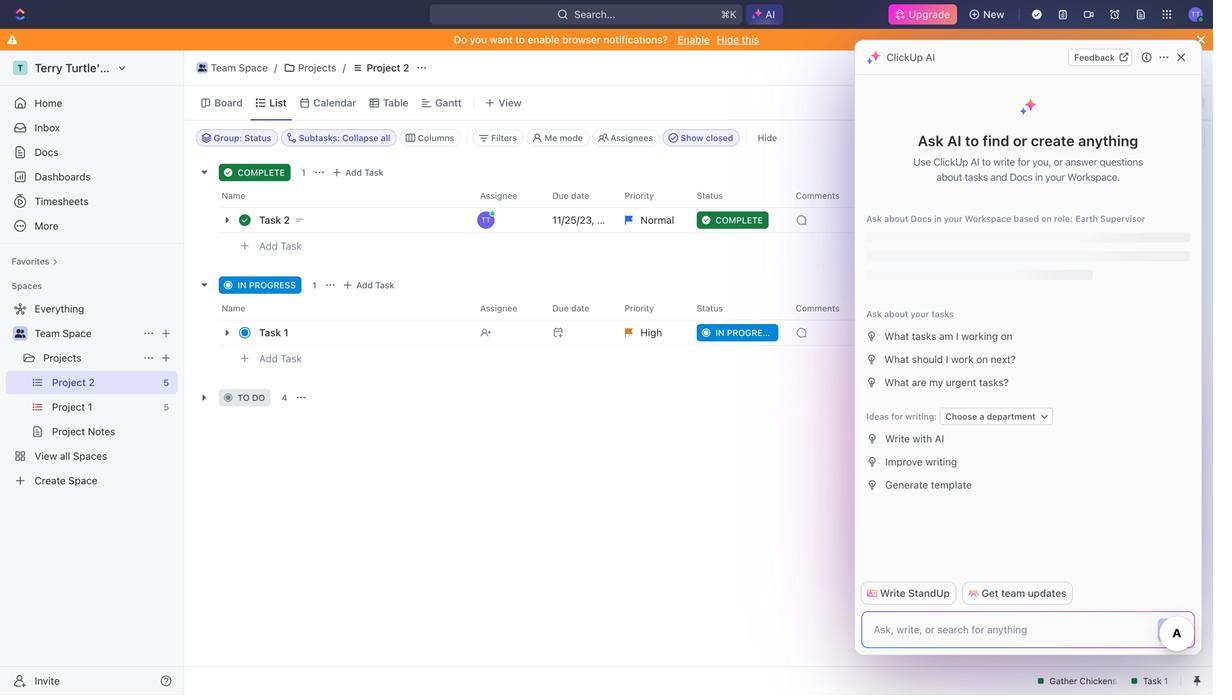 Task type: locate. For each thing, give the bounding box(es) containing it.
due for high
[[552, 303, 569, 313]]

hide inside hide dropdown button
[[1001, 97, 1023, 109]]

2 vertical spatial ask
[[867, 309, 882, 319]]

new
[[684, 260, 701, 268]]

0 vertical spatial team space
[[211, 62, 268, 74]]

due date for high
[[552, 303, 589, 313]]

status up the complete dropdown button
[[697, 191, 723, 201]]

1 vertical spatial write
[[880, 588, 906, 599]]

0 vertical spatial assignee button
[[472, 184, 544, 207]]

projects down everything
[[43, 352, 81, 364]]

1 horizontal spatial complete
[[716, 215, 763, 225]]

0 vertical spatial 2
[[403, 62, 409, 74]]

tree containing everything
[[6, 298, 178, 493]]

comments
[[796, 191, 840, 201], [796, 303, 840, 313]]

in progress inside dropdown button
[[716, 328, 774, 338]]

1 assignee button from the top
[[472, 184, 544, 207]]

want
[[490, 34, 513, 45]]

tt for leftmost tt dropdown button
[[481, 216, 491, 224]]

view inside sidebar navigation
[[35, 450, 57, 462]]

about for your
[[884, 309, 908, 319]]

table
[[383, 97, 409, 109]]

0 vertical spatial view
[[499, 97, 522, 109]]

team space up board
[[211, 62, 268, 74]]

add task down collapse
[[345, 168, 384, 178]]

0 horizontal spatial docs
[[35, 146, 59, 158]]

status button down closed
[[688, 184, 787, 207]]

status for normal
[[697, 191, 723, 201]]

all right collapse
[[381, 133, 390, 143]]

what are my urgent tasks? button
[[862, 371, 1196, 394]]

1 vertical spatial ask
[[867, 214, 882, 224]]

2 5 from the top
[[164, 402, 169, 412]]

0 vertical spatial docs
[[35, 146, 59, 158]]

1 name button from the top
[[219, 184, 472, 207]]

hide inside hide button
[[758, 133, 777, 143]]

about inside ask ai to find or create anything use clickup ai to write for you, or answer questions about tasks and docs in your workspace.
[[937, 171, 962, 183]]

subtasks:
[[299, 133, 340, 143]]

0 vertical spatial status
[[244, 133, 271, 143]]

tasks left am
[[912, 330, 937, 342]]

1 5 from the top
[[164, 378, 169, 388]]

hide up find
[[1001, 97, 1023, 109]]

2 comments from the top
[[796, 303, 840, 313]]

choose a department button
[[940, 408, 1053, 425]]

1 vertical spatial on
[[1001, 330, 1013, 342]]

what inside "button"
[[885, 353, 909, 365]]

0 vertical spatial status button
[[688, 184, 787, 207]]

1 priority from the top
[[625, 191, 654, 201]]

name
[[222, 191, 245, 201], [222, 303, 245, 313]]

2 due date from the top
[[552, 303, 589, 313]]

write down ideas for writing:
[[885, 433, 910, 445]]

/ up list
[[274, 62, 277, 74]]

tree inside sidebar navigation
[[6, 298, 178, 493]]

due date button for normal
[[544, 184, 616, 207]]

0 vertical spatial comments
[[796, 191, 840, 201]]

task inside task 2 link
[[259, 214, 281, 226]]

clickup down the upgrade link on the right top of the page
[[887, 51, 923, 63]]

1 vertical spatial team space link
[[35, 322, 137, 345]]

template
[[931, 479, 972, 491]]

comments button
[[787, 184, 859, 207], [787, 297, 859, 320]]

1 name from the top
[[222, 191, 245, 201]]

all up create space
[[60, 450, 70, 462]]

enable
[[678, 34, 710, 45]]

clickup inside ask ai to find or create anything use clickup ai to write for you, or answer questions about tasks and docs in your workspace.
[[934, 156, 968, 168]]

projects up calendar link
[[298, 62, 336, 74]]

write for write with ai
[[885, 433, 910, 445]]

what down ask about your tasks
[[885, 330, 909, 342]]

tasks inside ask ai to find or create anything use clickup ai to write for you, or answer questions about tasks and docs in your workspace.
[[965, 171, 988, 183]]

clickup right use
[[934, 156, 968, 168]]

2 name from the top
[[222, 303, 245, 313]]

view up create
[[35, 450, 57, 462]]

1 due from the top
[[552, 191, 569, 201]]

tt button
[[1184, 3, 1207, 26], [472, 207, 544, 233]]

0 vertical spatial your
[[1046, 171, 1065, 183]]

subtasks: collapse all
[[299, 133, 390, 143]]

write left the standup
[[880, 588, 906, 599]]

assignee button for normal
[[472, 184, 544, 207]]

docs down use
[[911, 214, 932, 224]]

on up next?
[[1001, 330, 1013, 342]]

2 status button from the top
[[688, 297, 787, 320]]

1 vertical spatial tt button
[[472, 207, 544, 233]]

terry turtle's workspace, , element
[[13, 61, 27, 75]]

i inside button
[[956, 330, 959, 342]]

1 comments button from the top
[[787, 184, 859, 207]]

due for normal
[[552, 191, 569, 201]]

in inside in progress dropdown button
[[716, 328, 725, 338]]

1 vertical spatial in progress
[[716, 328, 774, 338]]

1 status button from the top
[[688, 184, 787, 207]]

0 horizontal spatial complete
[[238, 168, 285, 178]]

tasks up am
[[932, 309, 954, 319]]

0 vertical spatial 5
[[164, 378, 169, 388]]

user group image
[[198, 64, 207, 71], [15, 329, 26, 338]]

team space down everything
[[35, 328, 92, 339]]

/ up calendar
[[343, 62, 346, 74]]

0 vertical spatial due date
[[552, 191, 589, 201]]

inbox
[[35, 122, 60, 134]]

1 up "project notes"
[[88, 401, 92, 413]]

what should i work on next? button
[[862, 348, 1196, 371]]

priority up normal 'dropdown button'
[[625, 191, 654, 201]]

0 vertical spatial what
[[885, 330, 909, 342]]

priority up high
[[625, 303, 654, 313]]

more
[[35, 220, 59, 232]]

projects link down everything "link"
[[43, 347, 137, 370]]

1 horizontal spatial project 2 link
[[349, 59, 413, 77]]

status up in progress dropdown button
[[697, 303, 723, 313]]

2 name button from the top
[[219, 297, 472, 320]]

projects link up calendar link
[[280, 59, 340, 77]]

Ask, write, or search for anything text field
[[874, 623, 1148, 638]]

what for what are my urgent tasks?
[[885, 377, 909, 389]]

1 vertical spatial docs
[[1010, 171, 1033, 183]]

1 comments from the top
[[796, 191, 840, 201]]

2 vertical spatial about
[[884, 309, 908, 319]]

0 horizontal spatial team space
[[35, 328, 92, 339]]

tasks left and
[[965, 171, 988, 183]]

or right find
[[1013, 132, 1028, 149]]

1 vertical spatial due date
[[552, 303, 589, 313]]

in progress
[[238, 280, 296, 290], [716, 328, 774, 338]]

0 vertical spatial clickup
[[887, 51, 923, 63]]

status button
[[688, 184, 787, 207], [688, 297, 787, 320]]

0 horizontal spatial tt
[[481, 216, 491, 224]]

ai right "⌘k"
[[766, 8, 775, 20]]

ideas for writing:
[[867, 412, 937, 422]]

0 horizontal spatial on
[[977, 353, 988, 365]]

1 vertical spatial due date button
[[544, 297, 616, 320]]

i inside "button"
[[946, 353, 949, 365]]

improve
[[885, 456, 923, 468]]

normal button
[[616, 207, 688, 233]]

tree
[[6, 298, 178, 493]]

workspace right turtle's at the top of the page
[[109, 61, 169, 75]]

board link
[[212, 93, 243, 113]]

Search tasks... text field
[[1060, 127, 1205, 149]]

0 vertical spatial comments button
[[787, 184, 859, 207]]

list
[[269, 97, 287, 109]]

1 vertical spatial tt
[[481, 216, 491, 224]]

1 vertical spatial user group image
[[15, 329, 26, 338]]

ai down upgrade
[[926, 51, 935, 63]]

favorites button
[[6, 253, 64, 270]]

name button up task 1 'link'
[[219, 297, 472, 320]]

tasks?
[[979, 377, 1009, 389]]

1 vertical spatial team space
[[35, 328, 92, 339]]

1 due date button from the top
[[544, 184, 616, 207]]

docs inside sidebar navigation
[[35, 146, 59, 158]]

project up 'project 1'
[[52, 377, 86, 389]]

status right group:
[[244, 133, 271, 143]]

status button down the status
[[688, 297, 787, 320]]

favorites
[[12, 256, 50, 266]]

1 due date from the top
[[552, 191, 589, 201]]

complete
[[238, 168, 285, 178], [716, 215, 763, 225]]

2 due date button from the top
[[544, 297, 616, 320]]

docs right and
[[1010, 171, 1033, 183]]

2 what from the top
[[885, 353, 909, 365]]

home
[[35, 97, 62, 109]]

ai right with
[[935, 433, 944, 445]]

2 vertical spatial hide
[[758, 133, 777, 143]]

all inside sidebar navigation
[[60, 450, 70, 462]]

all
[[381, 133, 390, 143], [60, 450, 70, 462]]

1 horizontal spatial user group image
[[198, 64, 207, 71]]

on
[[1042, 214, 1052, 224], [1001, 330, 1013, 342], [977, 353, 988, 365]]

spaces up the create space link
[[73, 450, 107, 462]]

5
[[164, 378, 169, 388], [164, 402, 169, 412]]

0 horizontal spatial progress
[[249, 280, 296, 290]]

on inside button
[[1001, 330, 1013, 342]]

2 vertical spatial on
[[977, 353, 988, 365]]

workspace left based
[[965, 214, 1011, 224]]

choose a department
[[946, 412, 1036, 422]]

comments button for high
[[787, 297, 859, 320]]

on inside "button"
[[977, 353, 988, 365]]

add task down 'task 2'
[[259, 240, 302, 252]]

complete up the status
[[716, 215, 763, 225]]

0 vertical spatial about
[[937, 171, 962, 183]]

add task up task 1 'link'
[[356, 280, 394, 290]]

1 horizontal spatial i
[[956, 330, 959, 342]]

team space link down everything "link"
[[35, 322, 137, 345]]

working
[[962, 330, 998, 342]]

0 horizontal spatial projects link
[[43, 347, 137, 370]]

space down view all spaces link
[[68, 475, 98, 487]]

about
[[937, 171, 962, 183], [884, 214, 908, 224], [884, 309, 908, 319]]

0 vertical spatial complete
[[238, 168, 285, 178]]

space down everything "link"
[[63, 328, 92, 339]]

dashboards link
[[6, 165, 178, 188]]

docs down inbox
[[35, 146, 59, 158]]

group: status
[[214, 133, 271, 143]]

filters
[[491, 133, 517, 143]]

project notes
[[52, 426, 115, 438]]

2 due from the top
[[552, 303, 569, 313]]

0 vertical spatial user group image
[[198, 64, 207, 71]]

0 vertical spatial tt button
[[1184, 3, 1207, 26]]

1 vertical spatial what
[[885, 353, 909, 365]]

sidebar navigation
[[0, 51, 187, 695]]

project up "project notes"
[[52, 401, 85, 413]]

1 vertical spatial status
[[697, 191, 723, 201]]

i left work
[[946, 353, 949, 365]]

role:
[[1054, 214, 1073, 224]]

0 horizontal spatial all
[[60, 450, 70, 462]]

1 priority button from the top
[[616, 184, 688, 207]]

2 vertical spatial space
[[68, 475, 98, 487]]

create space link
[[6, 469, 175, 493]]

1 horizontal spatial progress
[[727, 328, 774, 338]]

view inside button
[[499, 97, 522, 109]]

2 assignee button from the top
[[472, 297, 544, 320]]

2 assignee from the top
[[480, 303, 517, 313]]

choose
[[946, 412, 977, 422]]

board
[[214, 97, 243, 109]]

columns button
[[400, 129, 461, 147]]

2 comments button from the top
[[787, 297, 859, 320]]

0 horizontal spatial i
[[946, 353, 949, 365]]

team
[[211, 62, 236, 74], [35, 328, 60, 339]]

hide right closed
[[758, 133, 777, 143]]

project 2 up table "link"
[[367, 62, 409, 74]]

1 horizontal spatial projects
[[298, 62, 336, 74]]

0 vertical spatial all
[[381, 133, 390, 143]]

view all spaces link
[[6, 445, 175, 468]]

based
[[1014, 214, 1039, 224]]

add
[[666, 260, 682, 268]]

for right ideas
[[891, 412, 903, 422]]

everything link
[[6, 298, 175, 321]]

2 priority from the top
[[625, 303, 654, 313]]

inbox link
[[6, 116, 178, 139]]

project up table "link"
[[367, 62, 401, 74]]

1 vertical spatial project 2 link
[[52, 371, 158, 394]]

1 vertical spatial hide
[[1001, 97, 1023, 109]]

spaces down favorites
[[12, 281, 42, 291]]

1 vertical spatial project 2
[[52, 377, 95, 389]]

1 assignee from the top
[[480, 191, 517, 201]]

2 horizontal spatial docs
[[1010, 171, 1033, 183]]

1 horizontal spatial tt button
[[1184, 3, 1207, 26]]

table link
[[380, 93, 409, 113]]

add new status button
[[659, 260, 739, 268]]

0 vertical spatial progress
[[249, 280, 296, 290]]

0 vertical spatial on
[[1042, 214, 1052, 224]]

0 vertical spatial assignee
[[480, 191, 517, 201]]

to
[[515, 34, 525, 45], [965, 132, 979, 149], [982, 156, 991, 168], [238, 393, 250, 403]]

calendar
[[313, 97, 356, 109]]

hide button
[[752, 129, 783, 147]]

name for high
[[222, 303, 245, 313]]

2 vertical spatial docs
[[911, 214, 932, 224]]

0 horizontal spatial project 2
[[52, 377, 95, 389]]

projects link
[[280, 59, 340, 77], [43, 347, 137, 370]]

1 vertical spatial workspace
[[965, 214, 1011, 224]]

priority button up normal
[[616, 184, 688, 207]]

or
[[1013, 132, 1028, 149], [1054, 156, 1063, 168]]

ask
[[918, 132, 944, 149], [867, 214, 882, 224], [867, 309, 882, 319]]

collapse
[[342, 133, 379, 143]]

2 date from the top
[[571, 303, 589, 313]]

create
[[35, 475, 66, 487]]

1 horizontal spatial view
[[499, 97, 522, 109]]

project 2 up 'project 1'
[[52, 377, 95, 389]]

project up view all spaces
[[52, 426, 85, 438]]

what left are
[[885, 377, 909, 389]]

status for high
[[697, 303, 723, 313]]

0 vertical spatial for
[[1018, 156, 1030, 168]]

terry turtle's workspace
[[35, 61, 169, 75]]

priority for normal
[[625, 191, 654, 201]]

1 what from the top
[[885, 330, 909, 342]]

normal
[[641, 214, 674, 226]]

0 vertical spatial write
[[885, 433, 910, 445]]

tt for the topmost tt dropdown button
[[1191, 10, 1201, 18]]

1 horizontal spatial project 2
[[367, 62, 409, 74]]

team
[[1001, 588, 1025, 599]]

project notes link
[[52, 420, 175, 443]]

1 vertical spatial team
[[35, 328, 60, 339]]

view up filters
[[499, 97, 522, 109]]

project 2 link up table "link"
[[349, 59, 413, 77]]

1 up the 4
[[284, 327, 289, 339]]

1 vertical spatial comments button
[[787, 297, 859, 320]]

2 priority button from the top
[[616, 297, 688, 320]]

1 horizontal spatial spaces
[[73, 450, 107, 462]]

status
[[703, 260, 731, 268]]

priority
[[625, 191, 654, 201], [625, 303, 654, 313]]

1 vertical spatial clickup
[[934, 156, 968, 168]]

1 vertical spatial comments
[[796, 303, 840, 313]]

team down everything
[[35, 328, 60, 339]]

ai inside button
[[935, 433, 944, 445]]

1 horizontal spatial team space link
[[193, 59, 271, 77]]

assignees button
[[592, 129, 660, 147]]

enable
[[528, 34, 560, 45]]

view for view all spaces
[[35, 450, 57, 462]]

ask inside ask ai to find or create anything use clickup ai to write for you, or answer questions about tasks and docs in your workspace.
[[918, 132, 944, 149]]

0 vertical spatial name button
[[219, 184, 472, 207]]

1 vertical spatial priority
[[625, 303, 654, 313]]

supervisor
[[1100, 214, 1146, 224]]

space up list link
[[239, 62, 268, 74]]

group:
[[214, 133, 242, 143]]

view button
[[480, 86, 601, 120]]

hide left this
[[717, 34, 739, 45]]

2 vertical spatial status
[[697, 303, 723, 313]]

add new status
[[666, 260, 731, 268]]

task
[[364, 168, 384, 178], [259, 214, 281, 226], [281, 240, 302, 252], [375, 280, 394, 290], [259, 327, 281, 339], [281, 353, 302, 365]]

am
[[939, 330, 953, 342]]

hide
[[717, 34, 739, 45], [1001, 97, 1023, 109], [758, 133, 777, 143]]

progress
[[249, 280, 296, 290], [727, 328, 774, 338]]

3 what from the top
[[885, 377, 909, 389]]

on right work
[[977, 353, 988, 365]]

1 horizontal spatial projects link
[[280, 59, 340, 77]]

project 1 link
[[52, 396, 158, 419]]

name button up task 2 link
[[219, 184, 472, 207]]

1 date from the top
[[571, 191, 589, 201]]

what left should
[[885, 353, 909, 365]]

team space link up board
[[193, 59, 271, 77]]

projects inside sidebar navigation
[[43, 352, 81, 364]]

0 vertical spatial team
[[211, 62, 236, 74]]

1 vertical spatial spaces
[[73, 450, 107, 462]]

answer
[[1066, 156, 1097, 168]]

team up "board" link
[[211, 62, 236, 74]]

priority button up high
[[616, 297, 688, 320]]

ask ai to find or create anything use clickup ai to write for you, or answer questions about tasks and docs in your workspace.
[[914, 132, 1143, 183]]

write for write standup
[[880, 588, 906, 599]]

1 vertical spatial status button
[[688, 297, 787, 320]]

1 horizontal spatial in progress
[[716, 328, 774, 338]]

i right am
[[956, 330, 959, 342]]

or right 'you,'
[[1054, 156, 1063, 168]]

1 vertical spatial name
[[222, 303, 245, 313]]

4
[[282, 393, 287, 403]]

for left 'you,'
[[1018, 156, 1030, 168]]

0 vertical spatial due
[[552, 191, 569, 201]]

improve writing button
[[862, 451, 1194, 474]]

ai left write
[[971, 156, 980, 168]]

team space
[[211, 62, 268, 74], [35, 328, 92, 339]]

what for what tasks am i working on
[[885, 330, 909, 342]]

on left role: at the right top
[[1042, 214, 1052, 224]]

ai left find
[[948, 132, 962, 149]]

/
[[274, 62, 277, 74], [343, 62, 346, 74]]

project 2 link up project 1 link
[[52, 371, 158, 394]]

0 horizontal spatial in progress
[[238, 280, 296, 290]]

1 vertical spatial about
[[884, 214, 908, 224]]

complete down group: status
[[238, 168, 285, 178]]

0 horizontal spatial view
[[35, 450, 57, 462]]

invite
[[35, 675, 60, 687]]

2 horizontal spatial 2
[[403, 62, 409, 74]]

filters button
[[473, 129, 524, 147]]

in inside ask ai to find or create anything use clickup ai to write for you, or answer questions about tasks and docs in your workspace.
[[1035, 171, 1043, 183]]

1 vertical spatial name button
[[219, 297, 472, 320]]



Task type: vqa. For each thing, say whether or not it's contained in the screenshot.
Choose
yes



Task type: describe. For each thing, give the bounding box(es) containing it.
comments for high
[[796, 303, 840, 313]]

5 for project 1
[[164, 402, 169, 412]]

project 2 link inside sidebar navigation
[[52, 371, 158, 394]]

feedback
[[1074, 52, 1115, 62]]

due date for normal
[[552, 191, 589, 201]]

status button for normal
[[688, 184, 787, 207]]

a
[[980, 412, 985, 422]]

add task button up task 1 'link'
[[339, 277, 400, 294]]

1 horizontal spatial team
[[211, 62, 236, 74]]

me
[[545, 133, 557, 143]]

1 vertical spatial projects link
[[43, 347, 137, 370]]

urgent
[[946, 377, 977, 389]]

ai inside button
[[766, 8, 775, 20]]

0 horizontal spatial team space link
[[35, 322, 137, 345]]

name button for normal
[[219, 184, 472, 207]]

date for normal
[[571, 191, 589, 201]]

0 horizontal spatial clickup
[[887, 51, 923, 63]]

0 vertical spatial in progress
[[238, 280, 296, 290]]

task inside task 1 'link'
[[259, 327, 281, 339]]

earth
[[1076, 214, 1098, 224]]

t
[[17, 63, 23, 73]]

writing
[[926, 456, 957, 468]]

timesheets link
[[6, 190, 178, 213]]

to left write
[[982, 156, 991, 168]]

2 vertical spatial your
[[911, 309, 929, 319]]

find
[[983, 132, 1010, 149]]

about for docs
[[884, 214, 908, 224]]

use
[[914, 156, 931, 168]]

share button
[[1031, 56, 1076, 79]]

notifications?
[[604, 34, 668, 45]]

write
[[993, 156, 1015, 168]]

add down 'task 2'
[[259, 240, 278, 252]]

priority for high
[[625, 303, 654, 313]]

0 vertical spatial hide
[[717, 34, 739, 45]]

should
[[912, 353, 943, 365]]

what for what should i work on next?
[[885, 353, 909, 365]]

show closed
[[681, 133, 733, 143]]

workspace inside sidebar navigation
[[109, 61, 169, 75]]

add down task 1
[[259, 353, 278, 365]]

add task button down collapse
[[328, 164, 389, 181]]

progress inside dropdown button
[[727, 328, 774, 338]]

assignee for normal
[[480, 191, 517, 201]]

get
[[982, 588, 999, 599]]

write with ai button
[[862, 428, 1194, 451]]

0 vertical spatial or
[[1013, 132, 1028, 149]]

spaces inside view all spaces link
[[73, 450, 107, 462]]

1 horizontal spatial workspace
[[965, 214, 1011, 224]]

0 horizontal spatial for
[[891, 412, 903, 422]]

calendar link
[[311, 93, 356, 113]]

⏎
[[1167, 624, 1177, 636]]

0 horizontal spatial tt button
[[472, 207, 544, 233]]

1 horizontal spatial docs
[[911, 214, 932, 224]]

1 vertical spatial 2
[[284, 214, 290, 226]]

my
[[929, 377, 943, 389]]

5 for project 2
[[164, 378, 169, 388]]

0 vertical spatial project 2
[[367, 62, 409, 74]]

automations
[[1090, 62, 1150, 74]]

team inside sidebar navigation
[[35, 328, 60, 339]]

date for high
[[571, 303, 589, 313]]

name for normal
[[222, 191, 245, 201]]

complete button
[[688, 207, 787, 233]]

to left 'do'
[[238, 393, 250, 403]]

what should i work on next?
[[885, 353, 1016, 365]]

add down collapse
[[345, 168, 362, 178]]

add task button down task 1
[[253, 350, 308, 368]]

2 / from the left
[[343, 62, 346, 74]]

share
[[1040, 62, 1067, 74]]

1 inside sidebar navigation
[[88, 401, 92, 413]]

columns
[[418, 133, 454, 143]]

1 vertical spatial space
[[63, 328, 92, 339]]

name button for high
[[219, 297, 472, 320]]

docs inside ask ai to find or create anything use clickup ai to write for you, or answer questions about tasks and docs in your workspace.
[[1010, 171, 1033, 183]]

upgrade
[[909, 8, 950, 20]]

comments for normal
[[796, 191, 840, 201]]

generate
[[885, 479, 928, 491]]

0 vertical spatial space
[[239, 62, 268, 74]]

comments button for normal
[[787, 184, 859, 207]]

work
[[951, 353, 974, 365]]

1 / from the left
[[274, 62, 277, 74]]

this
[[742, 34, 759, 45]]

anything
[[1078, 132, 1139, 149]]

2 inside sidebar navigation
[[89, 377, 95, 389]]

1 horizontal spatial team space
[[211, 62, 268, 74]]

generate template
[[885, 479, 972, 491]]

are
[[912, 377, 927, 389]]

your inside ask ai to find or create anything use clickup ai to write for you, or answer questions about tasks and docs in your workspace.
[[1046, 171, 1065, 183]]

timesheets
[[35, 195, 89, 207]]

do
[[252, 393, 265, 403]]

get team updates
[[982, 588, 1067, 599]]

everything
[[35, 303, 84, 315]]

1 inside 'link'
[[284, 327, 289, 339]]

high
[[641, 327, 662, 339]]

1 horizontal spatial or
[[1054, 156, 1063, 168]]

0 vertical spatial projects link
[[280, 59, 340, 77]]

assignee for high
[[480, 303, 517, 313]]

⏎ button
[[1158, 619, 1186, 642]]

do
[[454, 34, 467, 45]]

search...
[[574, 8, 616, 20]]

list link
[[267, 93, 287, 113]]

browser
[[562, 34, 601, 45]]

for inside ask ai to find or create anything use clickup ai to write for you, or answer questions about tasks and docs in your workspace.
[[1018, 156, 1030, 168]]

new
[[983, 8, 1005, 20]]

write standup button
[[861, 582, 956, 605]]

ai button
[[746, 4, 783, 25]]

1 up task 1 'link'
[[312, 280, 317, 290]]

tasks inside button
[[912, 330, 937, 342]]

get team updates button
[[962, 582, 1073, 605]]

add task button down 'task 2'
[[253, 238, 308, 255]]

1 vertical spatial tasks
[[932, 309, 954, 319]]

0 vertical spatial spaces
[[12, 281, 42, 291]]

2 horizontal spatial on
[[1042, 214, 1052, 224]]

priority button for normal
[[616, 184, 688, 207]]

priority button for high
[[616, 297, 688, 320]]

write standup
[[880, 588, 950, 599]]

to left find
[[965, 132, 979, 149]]

ask for ask about docs in your workspace based on role:
[[867, 214, 882, 224]]

ask about your tasks
[[867, 309, 954, 319]]

workspace.
[[1068, 171, 1120, 183]]

complete inside dropdown button
[[716, 215, 763, 225]]

team space inside tree
[[35, 328, 92, 339]]

feedback button
[[1069, 49, 1132, 66]]

write with ai
[[885, 433, 944, 445]]

and
[[991, 171, 1007, 183]]

create space
[[35, 475, 98, 487]]

view all spaces
[[35, 450, 107, 462]]

what tasks am i working on
[[885, 330, 1013, 342]]

ask for ask ai to find or create anything
[[918, 132, 944, 149]]

1 horizontal spatial your
[[944, 214, 963, 224]]

add up task 1 'link'
[[356, 280, 373, 290]]

next?
[[991, 353, 1016, 365]]

assignee button for high
[[472, 297, 544, 320]]

view for view
[[499, 97, 522, 109]]

to right want at the top of the page
[[515, 34, 525, 45]]

home link
[[6, 92, 178, 115]]

upgrade link
[[889, 4, 957, 25]]

ask about docs in your workspace based on role: earth supervisor
[[867, 214, 1146, 224]]

1 down subtasks:
[[302, 168, 306, 178]]

add task down task 1
[[259, 353, 302, 365]]

view button
[[480, 93, 527, 113]]

automations button
[[1082, 57, 1157, 79]]

project 2 inside sidebar navigation
[[52, 377, 95, 389]]

create
[[1031, 132, 1075, 149]]

writing:
[[906, 412, 937, 422]]

0 vertical spatial project 2 link
[[349, 59, 413, 77]]

high button
[[616, 320, 688, 346]]

in progress button
[[688, 320, 787, 346]]

with
[[913, 433, 932, 445]]

standup
[[908, 588, 950, 599]]

do you want to enable browser notifications? enable hide this
[[454, 34, 759, 45]]

turtle's
[[65, 61, 106, 75]]

me mode
[[545, 133, 583, 143]]

user group image inside sidebar navigation
[[15, 329, 26, 338]]

show
[[681, 133, 703, 143]]

status button for high
[[688, 297, 787, 320]]

due date button for high
[[544, 297, 616, 320]]

terry
[[35, 61, 62, 75]]

closed
[[706, 133, 733, 143]]

task 2
[[259, 214, 290, 226]]



